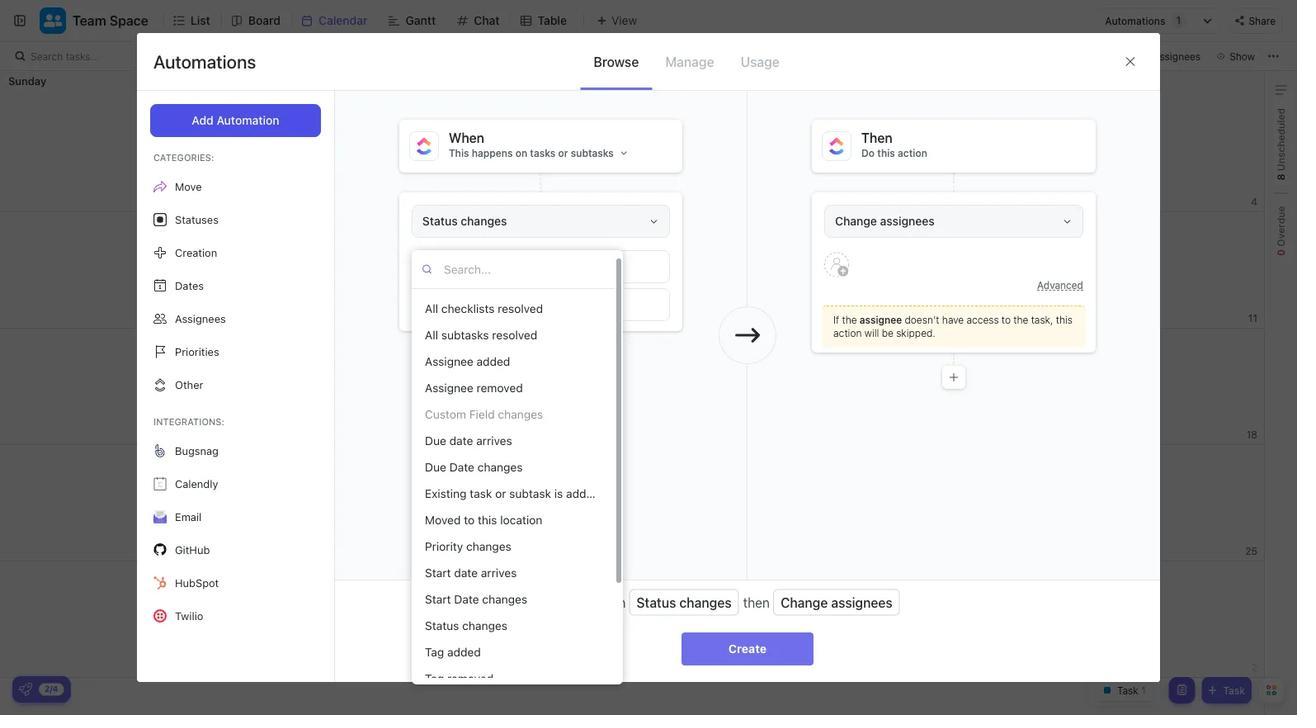 Task type: locate. For each thing, give the bounding box(es) containing it.
1 vertical spatial to
[[603, 487, 614, 500]]

date for due
[[450, 434, 473, 447]]

all subtasks resolved button
[[419, 322, 609, 348]]

location
[[640, 487, 682, 500], [501, 513, 543, 527]]

space
[[110, 13, 148, 28]]

2 start from the top
[[425, 592, 451, 606]]

1 vertical spatial date
[[454, 566, 478, 580]]

2 vertical spatial to
[[464, 513, 475, 527]]

1 vertical spatial resolved
[[492, 328, 538, 342]]

removed down assignee added button
[[477, 381, 523, 395]]

resolved for all checklists resolved
[[498, 302, 543, 315]]

start down start date arrives
[[425, 592, 451, 606]]

this right 'task,'
[[1057, 314, 1073, 325]]

row containing 5
[[0, 212, 1266, 329]]

1 horizontal spatial to
[[603, 487, 614, 500]]

due up the existing
[[425, 460, 447, 474]]

from:
[[412, 260, 442, 273]]

1 vertical spatial date
[[454, 592, 479, 606]]

status changes button
[[419, 613, 609, 639]]

done
[[838, 106, 861, 118]]

status
[[423, 214, 458, 228], [637, 594, 677, 610], [425, 619, 459, 632]]

the left 'task,'
[[1014, 314, 1029, 325]]

today
[[864, 106, 890, 118]]

status changes
[[423, 214, 507, 228], [637, 594, 732, 610], [425, 619, 508, 632]]

be down assignee at the right top of the page
[[882, 327, 894, 339]]

cell
[[903, 445, 1085, 561]]

resolved for all subtasks resolved
[[492, 328, 538, 342]]

1 all from the top
[[425, 302, 438, 315]]

removed inside assignee removed button
[[477, 381, 523, 395]]

changes down 'start date arrives' button
[[483, 592, 528, 606]]

2 the from the left
[[1014, 314, 1029, 325]]

due up due date changes
[[425, 434, 447, 447]]

assignees inside "button"
[[1154, 50, 1201, 62]]

1 vertical spatial added
[[566, 487, 600, 500]]

tag added
[[425, 645, 481, 659]]

email
[[175, 511, 202, 523]]

0 horizontal spatial the
[[843, 314, 858, 325]]

be right can
[[823, 106, 835, 118]]

date for start
[[454, 566, 478, 580]]

1 horizontal spatial automations
[[1106, 15, 1166, 26]]

0 vertical spatial be
[[823, 106, 835, 118]]

assignee down subtasks
[[425, 355, 474, 368]]

0 vertical spatial added
[[477, 355, 511, 368]]

moved to this location
[[425, 513, 543, 527]]

4
[[1252, 196, 1258, 208]]

0 vertical spatial all
[[425, 302, 438, 315]]

tag added button
[[419, 639, 609, 665]]

0 vertical spatial tag
[[425, 645, 444, 659]]

1
[[1177, 15, 1182, 26]]

overdue
[[1276, 206, 1288, 249]]

automations
[[1106, 15, 1166, 26], [154, 51, 256, 72]]

this inside 'doesn't have access to the task, this action will be skipped.'
[[1057, 314, 1073, 325]]

date down due date arrives at the bottom of the page
[[450, 460, 475, 474]]

date inside button
[[454, 592, 479, 606]]

10
[[1067, 313, 1078, 324]]

0 horizontal spatial be
[[823, 106, 835, 118]]

the inside 'doesn't have access to the task, this action will be skipped.'
[[1014, 314, 1029, 325]]

moved to this location button
[[419, 507, 609, 533]]

status changes up from:
[[423, 214, 507, 228]]

1 horizontal spatial when
[[591, 594, 626, 610]]

0 horizontal spatial to
[[464, 513, 475, 527]]

start inside button
[[425, 592, 451, 606]]

status changes down start date changes
[[425, 619, 508, 632]]

date inside 'start date arrives' button
[[454, 566, 478, 580]]

0 vertical spatial when
[[449, 130, 485, 146]]

status changes inside button
[[425, 619, 508, 632]]

0 vertical spatial status
[[423, 214, 458, 228]]

0 vertical spatial arrives
[[477, 434, 513, 447]]

do
[[862, 147, 875, 159]]

1 due from the top
[[425, 434, 447, 447]]

date inside due date arrives button
[[450, 434, 473, 447]]

added for tag added
[[448, 645, 481, 659]]

board
[[248, 14, 281, 27]]

access
[[967, 314, 1000, 325]]

assignee
[[425, 355, 474, 368], [425, 381, 474, 395]]

the
[[843, 314, 858, 325], [1014, 314, 1029, 325]]

2 assignee from the top
[[425, 381, 474, 395]]

status inside button
[[425, 619, 459, 632]]

0 vertical spatial automations
[[1106, 15, 1166, 26]]

subtask
[[510, 487, 552, 500]]

2 vertical spatial status changes
[[425, 619, 508, 632]]

1 row from the top
[[0, 71, 1266, 212]]

tag removed button
[[419, 665, 609, 692]]

2 due from the top
[[425, 460, 447, 474]]

changes up search... text field
[[461, 214, 507, 228]]

3 row from the top
[[0, 329, 1266, 445]]

will
[[865, 327, 880, 339]]

0 horizontal spatial location
[[501, 513, 543, 527]]

removed down tag added
[[448, 672, 494, 685]]

to right access
[[1002, 314, 1012, 325]]

to right is
[[603, 487, 614, 500]]

1 horizontal spatial assignees
[[1154, 50, 1201, 62]]

0 vertical spatial resolved
[[498, 302, 543, 315]]

1 vertical spatial status
[[637, 594, 677, 610]]

task,
[[1032, 314, 1054, 325]]

onboarding checklist button element
[[19, 683, 32, 696]]

1 vertical spatial all
[[425, 328, 438, 342]]

clickup image
[[417, 137, 432, 155]]

resolved down 7
[[492, 328, 538, 342]]

to
[[1002, 314, 1012, 325], [603, 487, 614, 500], [464, 513, 475, 527]]

assignee for assignee added
[[425, 355, 474, 368]]

0 vertical spatial due
[[425, 434, 447, 447]]

0 horizontal spatial action
[[834, 327, 862, 339]]

tag
[[425, 645, 444, 659], [425, 672, 444, 685]]

assignees down 1
[[1154, 50, 1201, 62]]

1 vertical spatial start
[[425, 592, 451, 606]]

automations down list link
[[154, 51, 256, 72]]

0 vertical spatial date
[[450, 460, 475, 474]]

arrives
[[477, 434, 513, 447], [481, 566, 517, 580]]

date inside button
[[450, 460, 475, 474]]

date up due date changes
[[450, 434, 473, 447]]

2 all from the top
[[425, 328, 438, 342]]

0 horizontal spatial when
[[449, 130, 485, 146]]

automation
[[217, 114, 280, 127]]

this down 'then'
[[878, 147, 896, 159]]

1 vertical spatial when
[[591, 594, 626, 610]]

row containing leftover tasks can be done today
[[0, 71, 1266, 212]]

removed for tag removed
[[448, 672, 494, 685]]

date for due
[[450, 460, 475, 474]]

added down all subtasks resolved
[[477, 355, 511, 368]]

1 horizontal spatial the
[[1014, 314, 1029, 325]]

0 horizontal spatial automations
[[154, 51, 256, 72]]

tag for tag removed
[[425, 672, 444, 685]]

status changes up 29
[[637, 594, 732, 610]]

add automation button
[[150, 104, 321, 137]]

tag up tag removed
[[425, 645, 444, 659]]

leftover tasks can be done today
[[733, 106, 890, 118]]

action down if
[[834, 327, 862, 339]]

assignees right 5
[[175, 313, 226, 325]]

0 vertical spatial start
[[425, 566, 451, 580]]

calendly
[[175, 478, 218, 490]]

priorities
[[175, 346, 219, 358]]

1 tag from the top
[[425, 645, 444, 659]]

date down the priority changes
[[454, 566, 478, 580]]

hubspot
[[175, 577, 219, 589]]

to right moved
[[464, 513, 475, 527]]

1 vertical spatial action
[[834, 327, 862, 339]]

added inside assignee added button
[[477, 355, 511, 368]]

changes left then
[[680, 594, 732, 610]]

doesn't
[[905, 314, 940, 325]]

0 horizontal spatial assignees
[[175, 313, 226, 325]]

arrives up 'due date changes' button
[[477, 434, 513, 447]]

added inside tag added button
[[448, 645, 481, 659]]

0 vertical spatial date
[[450, 434, 473, 447]]

1 assignee from the top
[[425, 355, 474, 368]]

added for assignee added
[[477, 355, 511, 368]]

calendar link
[[319, 0, 374, 41]]

4 row from the top
[[0, 445, 1266, 561]]

2 vertical spatial status
[[425, 619, 459, 632]]

1 vertical spatial assignees
[[175, 313, 226, 325]]

1 vertical spatial tag
[[425, 672, 444, 685]]

29
[[704, 662, 716, 673]]

1 vertical spatial removed
[[448, 672, 494, 685]]

be
[[823, 106, 835, 118], [882, 327, 894, 339]]

all left checklists
[[425, 302, 438, 315]]

advanced
[[1038, 279, 1084, 291]]

25
[[1246, 545, 1258, 557]]

to inside existing task or subtask is added to this location button
[[603, 487, 614, 500]]

assignee down assignee added
[[425, 381, 474, 395]]

the right if
[[843, 314, 858, 325]]

start for start date arrives
[[425, 566, 451, 580]]

0 vertical spatial to
[[1002, 314, 1012, 325]]

start date arrives
[[425, 566, 517, 580]]

1 vertical spatial due
[[425, 460, 447, 474]]

added inside existing task or subtask is added to this location button
[[566, 487, 600, 500]]

1 vertical spatial location
[[501, 513, 543, 527]]

start
[[425, 566, 451, 580], [425, 592, 451, 606]]

task
[[1224, 684, 1246, 696]]

0 vertical spatial action
[[898, 147, 928, 159]]

date down start date arrives
[[454, 592, 479, 606]]

gantt
[[406, 14, 436, 27]]

0 vertical spatial status changes
[[423, 214, 507, 228]]

then
[[862, 130, 893, 146]]

then do this action
[[862, 130, 928, 159]]

due for due date arrives
[[425, 434, 447, 447]]

0 vertical spatial location
[[640, 487, 682, 500]]

chat
[[474, 14, 500, 27]]

changes down 'moved to this location'
[[467, 540, 512, 553]]

changes
[[461, 214, 507, 228], [478, 460, 523, 474], [467, 540, 512, 553], [483, 592, 528, 606], [680, 594, 732, 610], [463, 619, 508, 632]]

assignee inside button
[[425, 355, 474, 368]]

table link
[[538, 0, 574, 41]]

1 horizontal spatial action
[[898, 147, 928, 159]]

row
[[0, 71, 1266, 212], [0, 212, 1266, 329], [0, 329, 1266, 445], [0, 445, 1266, 561]]

removed
[[477, 381, 523, 395], [448, 672, 494, 685]]

priority changes
[[425, 540, 512, 553]]

grid
[[0, 71, 1266, 715]]

1 start from the top
[[425, 566, 451, 580]]

5
[[167, 313, 173, 324]]

2 vertical spatial added
[[448, 645, 481, 659]]

2 row from the top
[[0, 212, 1266, 329]]

dates
[[175, 279, 204, 292]]

1 vertical spatial assignee
[[425, 381, 474, 395]]

due date arrives
[[425, 434, 513, 447]]

row containing 13
[[0, 329, 1266, 445]]

assignee removed
[[425, 381, 523, 395]]

resolved up "all subtasks resolved" button
[[498, 302, 543, 315]]

1 vertical spatial be
[[882, 327, 894, 339]]

tag down tag added
[[425, 672, 444, 685]]

action right do
[[898, 147, 928, 159]]

19
[[162, 545, 173, 557]]

1 horizontal spatial be
[[882, 327, 894, 339]]

start inside button
[[425, 566, 451, 580]]

0 vertical spatial removed
[[477, 381, 523, 395]]

to inside 'doesn't have access to the task, this action will be skipped.'
[[1002, 314, 1012, 325]]

action inside then do this action
[[898, 147, 928, 159]]

resolved
[[498, 302, 543, 315], [492, 328, 538, 342]]

date for start
[[454, 592, 479, 606]]

added right is
[[566, 487, 600, 500]]

action
[[898, 147, 928, 159], [834, 327, 862, 339]]

create
[[729, 642, 767, 656]]

automations left 1
[[1106, 15, 1166, 26]]

added up tag removed
[[448, 645, 481, 659]]

20
[[342, 545, 354, 557]]

clickup image
[[830, 137, 845, 155]]

assignee inside button
[[425, 381, 474, 395]]

removed inside the tag removed button
[[448, 672, 494, 685]]

unscheduled
[[1276, 108, 1288, 174]]

all down to: at the top of the page
[[425, 328, 438, 342]]

2 horizontal spatial to
[[1002, 314, 1012, 325]]

changes inside button
[[483, 592, 528, 606]]

start down priority
[[425, 566, 451, 580]]

arrives down priority changes button
[[481, 566, 517, 580]]

2 tag from the top
[[425, 672, 444, 685]]

date
[[450, 434, 473, 447], [454, 566, 478, 580]]

1 vertical spatial arrives
[[481, 566, 517, 580]]

changes down start date changes
[[463, 619, 508, 632]]

task
[[470, 487, 492, 500]]

this
[[878, 147, 896, 159], [1057, 314, 1073, 325], [617, 487, 637, 500], [478, 513, 497, 527]]

0 vertical spatial assignee
[[425, 355, 474, 368]]

0 vertical spatial assignees
[[1154, 50, 1201, 62]]



Task type: vqa. For each thing, say whether or not it's contained in the screenshot.
topmost Status
yes



Task type: describe. For each thing, give the bounding box(es) containing it.
status changes inside dropdown button
[[423, 214, 507, 228]]

1 the from the left
[[843, 314, 858, 325]]

1 horizontal spatial location
[[640, 487, 682, 500]]

existing task or subtask is added to this location button
[[419, 481, 682, 507]]

github
[[175, 544, 210, 556]]

other
[[175, 379, 203, 391]]

tasks...
[[66, 50, 99, 62]]

if
[[834, 314, 840, 325]]

list link
[[191, 0, 217, 41]]

then
[[744, 594, 770, 610]]

existing task or subtask is added to this location
[[425, 487, 682, 500]]

this right is
[[617, 487, 637, 500]]

search tasks...
[[31, 50, 99, 62]]

all subtasks resolved
[[425, 328, 538, 342]]

to:
[[412, 298, 428, 311]]

grid containing sunday
[[0, 71, 1266, 715]]

table
[[538, 14, 567, 27]]

11
[[1249, 313, 1258, 324]]

this inside then do this action
[[878, 147, 896, 159]]

assignees
[[832, 594, 893, 610]]

team
[[73, 13, 106, 28]]

7
[[529, 313, 535, 324]]

tag for tag added
[[425, 645, 444, 659]]

change assignees
[[781, 594, 893, 610]]

removed for assignee removed
[[477, 381, 523, 395]]

twilio
[[175, 610, 203, 622]]

or
[[496, 487, 507, 500]]

priority changes button
[[419, 533, 609, 560]]

arrives for start date arrives
[[481, 566, 517, 580]]

gantt link
[[406, 0, 443, 41]]

move
[[175, 180, 202, 193]]

list
[[191, 14, 210, 27]]

share button
[[1229, 7, 1283, 34]]

1 vertical spatial status changes
[[637, 594, 732, 610]]

arrives for due date arrives
[[477, 434, 513, 447]]

due date changes button
[[419, 454, 609, 481]]

29 row
[[0, 561, 1266, 678]]

assignees button
[[1132, 46, 1209, 66]]

to inside moved to this location button
[[464, 513, 475, 527]]

tasks
[[774, 106, 801, 118]]

assignee added
[[425, 355, 511, 368]]

start for start date changes
[[425, 592, 451, 606]]

create button
[[682, 632, 814, 665]]

action inside 'doesn't have access to the task, this action will be skipped.'
[[834, 327, 862, 339]]

board link
[[248, 0, 287, 41]]

all checklists resolved button
[[419, 296, 609, 322]]

changes up or
[[478, 460, 523, 474]]

18
[[1247, 429, 1258, 441]]

8
[[1276, 174, 1288, 180]]

can
[[803, 106, 820, 118]]

be inside row
[[823, 106, 835, 118]]

9
[[890, 313, 897, 324]]

all checklists resolved
[[425, 302, 543, 315]]

start date changes button
[[419, 586, 609, 613]]

usage
[[741, 54, 780, 69]]

due date arrives button
[[419, 428, 609, 454]]

priority
[[425, 540, 463, 553]]

skipped.
[[897, 327, 936, 339]]

1 vertical spatial automations
[[154, 51, 256, 72]]

today button
[[210, 48, 244, 64]]

all for all checklists resolved
[[425, 302, 438, 315]]

checklists
[[442, 302, 495, 315]]

chat link
[[474, 0, 507, 41]]

Search... text field
[[444, 257, 607, 282]]

change
[[781, 594, 828, 610]]

assignee removed button
[[419, 375, 609, 401]]

2
[[891, 196, 897, 208]]

if the assignee
[[834, 314, 903, 325]]

creation
[[175, 246, 217, 259]]

team space
[[73, 13, 148, 28]]

assignee
[[860, 314, 903, 325]]

subtasks
[[442, 328, 489, 342]]

existing
[[425, 487, 467, 500]]

be inside 'doesn't have access to the task, this action will be skipped.'
[[882, 327, 894, 339]]

sunday
[[8, 74, 46, 87]]

have
[[943, 314, 965, 325]]

browse
[[594, 54, 639, 69]]

calendar
[[319, 14, 368, 27]]

assignee for assignee removed
[[425, 381, 474, 395]]

categories:
[[154, 152, 214, 163]]

wednesday
[[551, 74, 610, 87]]

row containing 19
[[0, 445, 1266, 561]]

all for all subtasks resolved
[[425, 328, 438, 342]]

tag removed
[[425, 672, 494, 685]]

manage
[[666, 54, 715, 69]]

due for due date changes
[[425, 460, 447, 474]]

changes inside dropdown button
[[461, 214, 507, 228]]

leftover
[[733, 106, 772, 118]]

team space button
[[66, 2, 148, 39]]

add
[[192, 114, 214, 127]]

today
[[213, 50, 241, 62]]

this down task
[[478, 513, 497, 527]]

calendly image
[[154, 477, 167, 490]]

status changes button
[[412, 205, 671, 238]]

onboarding checklist button image
[[19, 683, 32, 696]]

doesn't have access to the task, this action will be skipped.
[[834, 314, 1073, 339]]

2/4
[[45, 684, 58, 694]]

Search tasks... text field
[[31, 45, 168, 68]]

status inside dropdown button
[[423, 214, 458, 228]]

integrations:
[[154, 417, 225, 427]]

due date changes
[[425, 460, 523, 474]]

moved
[[425, 513, 461, 527]]

add automation
[[192, 114, 280, 127]]



